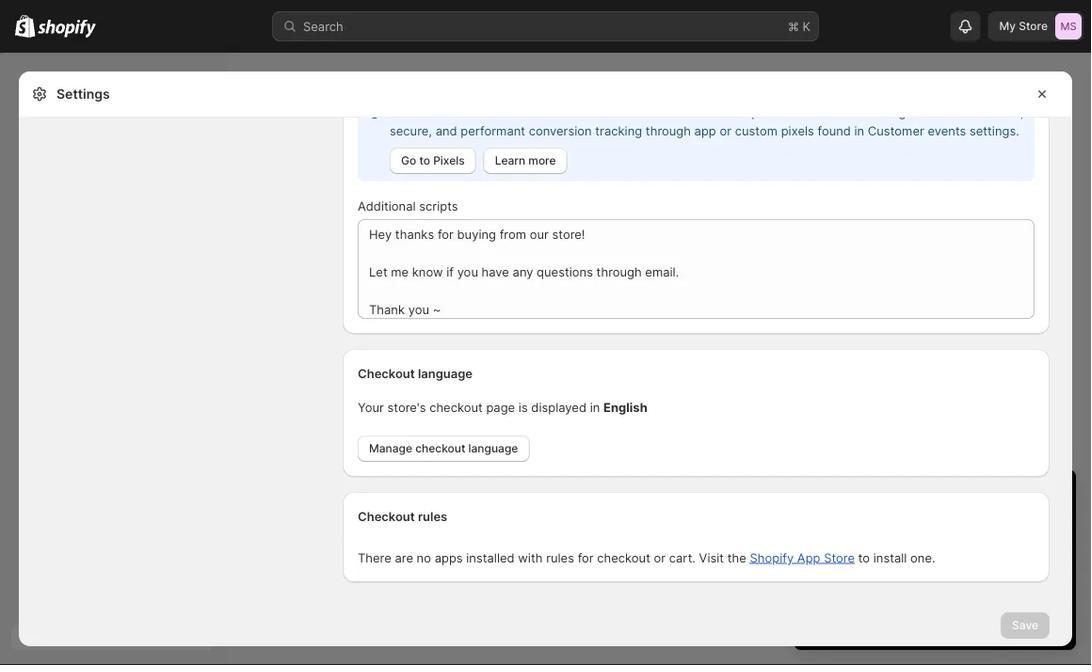 Task type: describe. For each thing, give the bounding box(es) containing it.
0 horizontal spatial shopify image
[[15, 15, 35, 37]]

credit
[[854, 558, 887, 573]]

go
[[401, 154, 416, 168]]

apps
[[435, 551, 463, 565]]

1 vertical spatial checkout
[[415, 442, 465, 456]]

connect
[[946, 558, 993, 573]]

a
[[1036, 558, 1043, 573]]

3
[[854, 539, 861, 554]]

my store
[[999, 19, 1048, 33]]

0 horizontal spatial or
[[654, 551, 666, 565]]

2 vertical spatial checkout
[[597, 551, 650, 565]]

custom inside after you connect or buy a custom domain
[[827, 577, 870, 592]]

language inside manage checkout language link
[[468, 442, 518, 456]]

more inside pixels are now available and recommended over additional scripts for conversion tracking. get more accurate, secure, and performant conversion tracking through app or custom pixels found in customer events settings.
[[937, 104, 966, 119]]

cart.
[[669, 551, 696, 565]]

1 horizontal spatial store
[[1019, 19, 1048, 33]]

install
[[873, 551, 907, 565]]

0 horizontal spatial conversion
[[529, 123, 592, 138]]

additional
[[671, 104, 727, 119]]

$20
[[827, 558, 850, 573]]

my store image
[[1055, 13, 1082, 40]]

events
[[928, 123, 966, 138]]

after
[[890, 558, 918, 573]]

visit
[[699, 551, 724, 565]]

1 horizontal spatial rules
[[546, 551, 574, 565]]

available
[[476, 104, 527, 119]]

secure,
[[390, 123, 432, 138]]

pixels
[[781, 123, 814, 138]]

page
[[486, 400, 515, 415]]

customer
[[868, 123, 924, 138]]

english
[[603, 400, 647, 415]]

shopify app store link
[[750, 551, 855, 565]]

learn
[[495, 154, 525, 168]]

one.
[[910, 551, 935, 565]]

$20 credit
[[827, 558, 887, 573]]

checkout rules
[[358, 509, 447, 524]]

for inside your trial just started 'element'
[[912, 539, 928, 554]]

store inside settings 'dialog'
[[824, 551, 855, 565]]

or inside pixels are now available and recommended over additional scripts for conversion tracking. get more accurate, secure, and performant conversion tracking through app or custom pixels found in customer events settings.
[[720, 123, 731, 138]]

your trial just started element
[[794, 519, 1076, 650]]

store's
[[387, 400, 426, 415]]

app
[[797, 551, 820, 565]]

after you connect or buy a custom domain
[[827, 558, 1043, 592]]

found
[[818, 123, 851, 138]]

1 vertical spatial more
[[528, 154, 556, 168]]

$20 credit link
[[827, 558, 887, 573]]

are for there
[[395, 551, 413, 565]]

⌘ k
[[788, 19, 811, 33]]

pixels inside pixels are now available and recommended over additional scripts for conversion tracking. get more accurate, secure, and performant conversion tracking through app or custom pixels found in customer events settings.
[[390, 104, 423, 119]]

checkout for checkout rules
[[358, 509, 415, 524]]

your for your trial just started
[[812, 486, 853, 509]]

buy
[[1011, 558, 1033, 573]]

shopify
[[750, 551, 794, 565]]

k
[[803, 19, 811, 33]]

there
[[358, 551, 391, 565]]

go to pixels
[[401, 154, 465, 168]]

0 horizontal spatial for
[[578, 551, 594, 565]]

trial
[[858, 486, 891, 509]]

there are no apps installed with rules for checkout or cart. visit the shopify app store to install one.
[[358, 551, 935, 565]]

domain
[[874, 577, 916, 592]]

your for your store's checkout page is displayed in english
[[358, 400, 384, 415]]

0 horizontal spatial scripts
[[419, 199, 458, 213]]

learn more link
[[484, 148, 567, 174]]

manage checkout language link
[[358, 436, 529, 462]]

search
[[303, 19, 343, 33]]

0 vertical spatial rules
[[418, 509, 447, 524]]

tracking.
[[859, 104, 909, 119]]

1 vertical spatial to
[[858, 551, 870, 565]]

no
[[417, 551, 431, 565]]

Additional scripts text field
[[358, 219, 1035, 319]]

for inside pixels are now available and recommended over additional scripts for conversion tracking. get more accurate, secure, and performant conversion tracking through app or custom pixels found in customer events settings.
[[773, 104, 789, 119]]

0 horizontal spatial and
[[436, 123, 457, 138]]

⌘
[[788, 19, 799, 33]]



Task type: vqa. For each thing, say whether or not it's contained in the screenshot.
Search Countries text field
no



Task type: locate. For each thing, give the bounding box(es) containing it.
0 vertical spatial checkout
[[358, 366, 415, 381]]

started
[[934, 486, 998, 509]]

your left store's
[[358, 400, 384, 415]]

0 horizontal spatial in
[[590, 400, 600, 415]]

your trial just started
[[812, 486, 998, 509]]

1 vertical spatial scripts
[[419, 199, 458, 213]]

settings.
[[970, 123, 1019, 138]]

pixels are now available and recommended over additional scripts for conversion tracking. get more accurate, secure, and performant conversion tracking through app or custom pixels found in customer events settings. status
[[358, 95, 1035, 182]]

in right found
[[854, 123, 864, 138]]

0 horizontal spatial custom
[[735, 123, 778, 138]]

pixels are now available and recommended over additional scripts for conversion tracking. get more accurate, secure, and performant conversion tracking through app or custom pixels found in customer events settings.
[[390, 104, 1024, 138]]

1 horizontal spatial are
[[427, 104, 445, 119]]

store
[[1019, 19, 1048, 33], [824, 551, 855, 565]]

1 vertical spatial rules
[[546, 551, 574, 565]]

installed
[[466, 551, 515, 565]]

are for pixels
[[427, 104, 445, 119]]

1 horizontal spatial custom
[[827, 577, 870, 592]]

0 vertical spatial more
[[937, 104, 966, 119]]

additional
[[358, 199, 416, 213]]

scripts right the additional
[[731, 104, 770, 119]]

settings dialog
[[19, 0, 1072, 654]]

pixels right go
[[433, 154, 465, 168]]

1 vertical spatial store
[[824, 551, 855, 565]]

in inside pixels are now available and recommended over additional scripts for conversion tracking. get more accurate, secure, and performant conversion tracking through app or custom pixels found in customer events settings.
[[854, 123, 864, 138]]

app
[[694, 123, 716, 138]]

custom
[[735, 123, 778, 138], [827, 577, 870, 592]]

or left cart.
[[654, 551, 666, 565]]

shopify image
[[15, 15, 35, 37], [38, 19, 96, 38]]

checkout left cart.
[[597, 551, 650, 565]]

your
[[358, 400, 384, 415], [812, 486, 853, 509]]

checkout right the manage
[[415, 442, 465, 456]]

checkout
[[429, 400, 483, 415], [415, 442, 465, 456], [597, 551, 650, 565]]

recommended
[[555, 104, 639, 119]]

your left trial
[[812, 486, 853, 509]]

checkout up manage checkout language
[[429, 400, 483, 415]]

accurate,
[[970, 104, 1024, 119]]

get
[[913, 104, 933, 119]]

are left the no
[[395, 551, 413, 565]]

are left now
[[427, 104, 445, 119]]

1 vertical spatial conversion
[[529, 123, 592, 138]]

are
[[427, 104, 445, 119], [395, 551, 413, 565]]

you
[[921, 558, 942, 573]]

1 horizontal spatial your
[[812, 486, 853, 509]]

checkout
[[358, 366, 415, 381], [358, 509, 415, 524]]

or right app
[[720, 123, 731, 138]]

1 horizontal spatial for
[[773, 104, 789, 119]]

the
[[727, 551, 746, 565]]

in left english
[[590, 400, 600, 415]]

and down now
[[436, 123, 457, 138]]

checkout language
[[358, 366, 473, 381]]

your inside dropdown button
[[812, 486, 853, 509]]

performant
[[461, 123, 525, 138]]

0 vertical spatial store
[[1019, 19, 1048, 33]]

for
[[773, 104, 789, 119], [912, 539, 928, 554], [578, 551, 594, 565]]

1 checkout from the top
[[358, 366, 415, 381]]

conversion down recommended
[[529, 123, 592, 138]]

1 horizontal spatial and
[[530, 104, 552, 119]]

language
[[418, 366, 473, 381], [468, 442, 518, 456]]

dialog
[[1080, 72, 1091, 666]]

1 vertical spatial custom
[[827, 577, 870, 592]]

settings
[[56, 86, 110, 102]]

1 horizontal spatial or
[[720, 123, 731, 138]]

scripts inside pixels are now available and recommended over additional scripts for conversion tracking. get more accurate, secure, and performant conversion tracking through app or custom pixels found in customer events settings.
[[731, 104, 770, 119]]

1 horizontal spatial more
[[937, 104, 966, 119]]

scripts down go to pixels link
[[419, 199, 458, 213]]

rules up the no
[[418, 509, 447, 524]]

your inside settings 'dialog'
[[358, 400, 384, 415]]

and right available at top left
[[530, 104, 552, 119]]

0 vertical spatial your
[[358, 400, 384, 415]]

0 horizontal spatial pixels
[[390, 104, 423, 119]]

just
[[897, 486, 929, 509]]

first
[[827, 539, 850, 554]]

checkout up there
[[358, 509, 415, 524]]

0 vertical spatial custom
[[735, 123, 778, 138]]

or
[[720, 123, 731, 138], [654, 551, 666, 565], [996, 558, 1008, 573]]

1 vertical spatial and
[[436, 123, 457, 138]]

my
[[999, 19, 1016, 33]]

with
[[518, 551, 543, 565]]

more up events
[[937, 104, 966, 119]]

0 horizontal spatial rules
[[418, 509, 447, 524]]

0 vertical spatial pixels
[[390, 104, 423, 119]]

1 horizontal spatial pixels
[[433, 154, 465, 168]]

rules right the with
[[546, 551, 574, 565]]

or inside after you connect or buy a custom domain
[[996, 558, 1008, 573]]

0 horizontal spatial to
[[419, 154, 430, 168]]

1 vertical spatial checkout
[[358, 509, 415, 524]]

or left buy
[[996, 558, 1008, 573]]

scripts
[[731, 104, 770, 119], [419, 199, 458, 213]]

first 3 months for $1/month
[[827, 539, 986, 554]]

and
[[530, 104, 552, 119], [436, 123, 457, 138]]

more
[[937, 104, 966, 119], [528, 154, 556, 168]]

1 vertical spatial in
[[590, 400, 600, 415]]

checkout for checkout language
[[358, 366, 415, 381]]

through
[[646, 123, 691, 138]]

custom inside pixels are now available and recommended over additional scripts for conversion tracking. get more accurate, secure, and performant conversion tracking through app or custom pixels found in customer events settings.
[[735, 123, 778, 138]]

1 vertical spatial are
[[395, 551, 413, 565]]

custom left pixels
[[735, 123, 778, 138]]

0 horizontal spatial more
[[528, 154, 556, 168]]

tracking
[[595, 123, 642, 138]]

to inside status
[[419, 154, 430, 168]]

conversion up found
[[793, 104, 856, 119]]

displayed
[[531, 400, 586, 415]]

2 horizontal spatial for
[[912, 539, 928, 554]]

months
[[865, 539, 908, 554]]

1 horizontal spatial conversion
[[793, 104, 856, 119]]

1 horizontal spatial scripts
[[731, 104, 770, 119]]

0 horizontal spatial your
[[358, 400, 384, 415]]

$1/month
[[931, 539, 986, 554]]

0 vertical spatial checkout
[[429, 400, 483, 415]]

for up the 'you'
[[912, 539, 928, 554]]

1 horizontal spatial to
[[858, 551, 870, 565]]

0 vertical spatial are
[[427, 104, 445, 119]]

to
[[419, 154, 430, 168], [858, 551, 870, 565]]

learn more
[[495, 154, 556, 168]]

1 vertical spatial your
[[812, 486, 853, 509]]

custom down $20 credit
[[827, 577, 870, 592]]

0 vertical spatial and
[[530, 104, 552, 119]]

1 vertical spatial language
[[468, 442, 518, 456]]

2 horizontal spatial or
[[996, 558, 1008, 573]]

0 horizontal spatial are
[[395, 551, 413, 565]]

pixels up secure,
[[390, 104, 423, 119]]

0 vertical spatial in
[[854, 123, 864, 138]]

0 horizontal spatial store
[[824, 551, 855, 565]]

1 horizontal spatial shopify image
[[38, 19, 96, 38]]

over
[[642, 104, 667, 119]]

go to pixels link
[[390, 148, 476, 174]]

your trial just started button
[[794, 470, 1076, 509]]

for right the with
[[578, 551, 594, 565]]

in
[[854, 123, 864, 138], [590, 400, 600, 415]]

more right learn
[[528, 154, 556, 168]]

0 vertical spatial conversion
[[793, 104, 856, 119]]

is
[[519, 400, 528, 415]]

checkout up store's
[[358, 366, 415, 381]]

are inside pixels are now available and recommended over additional scripts for conversion tracking. get more accurate, secure, and performant conversion tracking through app or custom pixels found in customer events settings.
[[427, 104, 445, 119]]

language up store's
[[418, 366, 473, 381]]

conversion
[[793, 104, 856, 119], [529, 123, 592, 138]]

1 vertical spatial pixels
[[433, 154, 465, 168]]

rules
[[418, 509, 447, 524], [546, 551, 574, 565]]

your store's checkout page is displayed in english
[[358, 400, 647, 415]]

0 vertical spatial scripts
[[731, 104, 770, 119]]

now
[[448, 104, 473, 119]]

2 checkout from the top
[[358, 509, 415, 524]]

0 vertical spatial language
[[418, 366, 473, 381]]

pixels
[[390, 104, 423, 119], [433, 154, 465, 168]]

language down page
[[468, 442, 518, 456]]

0 vertical spatial to
[[419, 154, 430, 168]]

manage checkout language
[[369, 442, 518, 456]]

for up pixels
[[773, 104, 789, 119]]

manage
[[369, 442, 412, 456]]

1 horizontal spatial in
[[854, 123, 864, 138]]

additional scripts
[[358, 199, 458, 213]]



